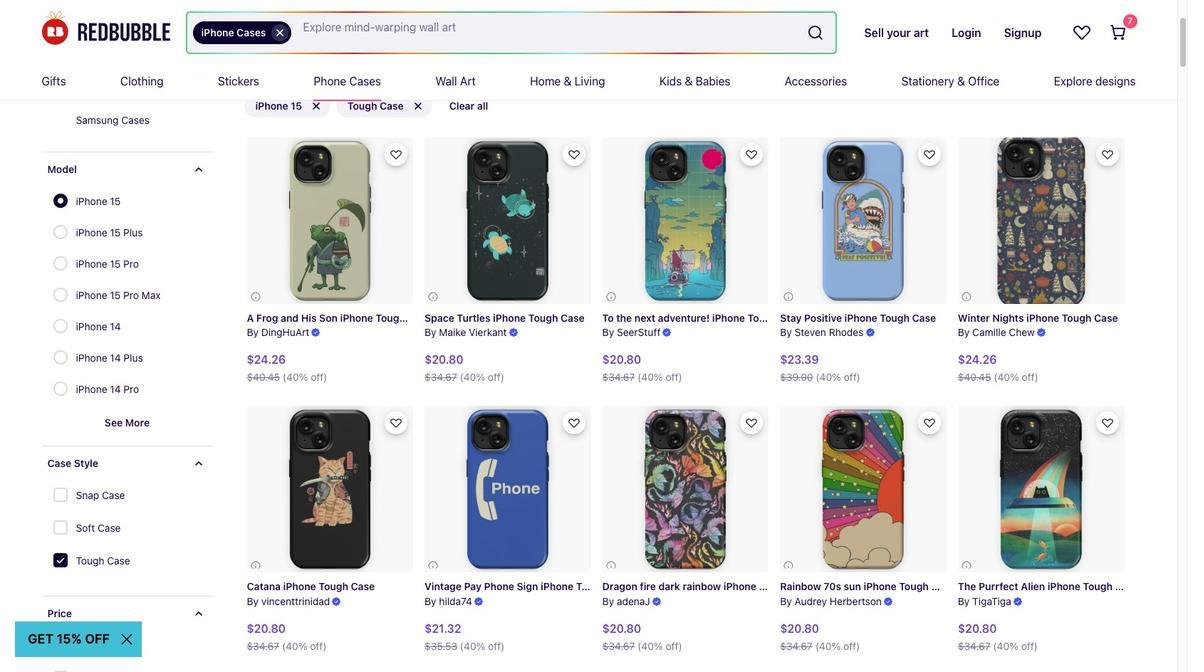 Task type: locate. For each thing, give the bounding box(es) containing it.
$20.80 for adenaj
[[602, 622, 641, 635]]

audrey
[[795, 595, 827, 608]]

0 vertical spatial 14
[[110, 321, 121, 333]]

purrfect
[[979, 581, 1019, 593]]

by down dragon
[[602, 595, 614, 608]]

1 vertical spatial phone
[[314, 75, 346, 88]]

2 & from the left
[[685, 75, 693, 88]]

catana iphone tough case image
[[247, 406, 413, 573]]

kids & babies link
[[660, 63, 731, 100]]

70s
[[824, 581, 841, 593]]

tough case
[[348, 100, 404, 112]]

None checkbox
[[53, 521, 70, 538], [53, 554, 70, 571], [53, 521, 70, 538], [53, 554, 70, 571]]

$20.80 $34.67 (40% off) for seerstuff
[[602, 354, 682, 384]]

& left the office
[[957, 75, 965, 88]]

(40% inside $21.32 $35.53 (40% off)
[[460, 640, 485, 652]]

cases left patterns
[[237, 26, 266, 38]]

(40% down seerstuff
[[638, 371, 663, 384]]

off) right $35.53
[[488, 640, 505, 652]]

by for by adenaj
[[602, 595, 614, 608]]

0 horizontal spatial phone
[[64, 57, 95, 69]]

iphone inside iphone 15 button
[[255, 100, 288, 112]]

cases up the tough case
[[349, 75, 381, 88]]

seerstuff
[[617, 327, 661, 339]]

$20.80 $34.67 (40% off) down 'adenaj'
[[602, 622, 682, 652]]

vierkant
[[469, 327, 507, 339]]

iphone 15 down stickers
[[255, 100, 302, 112]]

case style group
[[52, 481, 130, 579]]

off) for by adenaj
[[666, 640, 682, 652]]

(40% for steven
[[816, 371, 841, 384]]

$34.67 for adenaj
[[602, 640, 635, 652]]

iphone cases button up stickers link
[[193, 21, 292, 44]]

plus for iphone 14 plus
[[124, 352, 143, 364]]

0 vertical spatial phone
[[64, 57, 95, 69]]

1 $24.26 from the left
[[247, 354, 286, 366]]

(40% right $35.53
[[460, 640, 485, 652]]

0 horizontal spatial iphone 15
[[76, 195, 121, 207]]

kids
[[660, 75, 682, 88]]

tough
[[348, 100, 377, 112], [376, 312, 405, 324], [528, 312, 558, 324], [880, 312, 910, 324], [748, 312, 777, 324], [1062, 312, 1092, 324], [319, 581, 348, 593], [576, 581, 606, 593], [899, 581, 929, 593], [759, 581, 789, 593], [1083, 581, 1113, 593]]

off) down the 'rhodes'
[[844, 371, 860, 384]]

gifts link
[[42, 63, 66, 100]]

$24.26 $40.45 (40% off)
[[247, 354, 327, 384], [958, 354, 1038, 384]]

off) for by seerstuff
[[666, 371, 682, 384]]

by down the stay
[[780, 327, 792, 339]]

1 vertical spatial plus
[[124, 352, 143, 364]]

iphone cases up stickers
[[201, 26, 266, 38]]

phone cases up the tough case
[[314, 75, 381, 88]]

1 horizontal spatial &
[[685, 75, 693, 88]]

$24.26 $40.45 (40% off) down dinghuart on the left of page
[[247, 354, 327, 384]]

$20.80 $34.67 (40% off) down the tigatiga
[[958, 622, 1038, 652]]

2 vertical spatial 14
[[110, 383, 121, 395]]

iphone down stickers
[[255, 100, 288, 112]]

$20.80 down by seerstuff
[[602, 354, 641, 366]]

gifts
[[42, 75, 66, 88]]

sign
[[517, 581, 538, 593]]

by down vintage
[[425, 595, 436, 608]]

off) for by dinghuart
[[311, 371, 327, 384]]

$23.39
[[780, 354, 819, 366]]

iphone cases button up 'samsung cases'
[[64, 78, 213, 106]]

None radio
[[53, 225, 67, 239], [53, 256, 67, 271], [53, 288, 67, 302], [53, 225, 67, 239], [53, 256, 67, 271], [53, 288, 67, 302]]

2 14 from the top
[[110, 352, 121, 364]]

0 horizontal spatial phone cases
[[64, 57, 127, 69]]

$20.80 down maike
[[425, 354, 464, 366]]

(40% for dinghuart
[[283, 371, 308, 384]]

0 vertical spatial iphone cases button
[[193, 21, 292, 44]]

1 horizontal spatial iphone cases
[[201, 26, 266, 38]]

1 vertical spatial 14
[[110, 352, 121, 364]]

$20.80 for audrey
[[780, 622, 819, 635]]

1 & from the left
[[564, 75, 572, 88]]

plus up iphone 14 pro at the left of page
[[124, 352, 143, 364]]

phone cases button
[[53, 49, 213, 78]]

iphone up stickers
[[201, 26, 234, 38]]

case inside case style button
[[47, 457, 71, 469]]

$39.00
[[780, 371, 813, 384]]

1 horizontal spatial phone cases
[[314, 75, 381, 88]]

rainbow 70s sun iphone tough case
[[780, 581, 955, 593]]

by vincenttrinidad
[[247, 595, 330, 608]]

rhodes
[[829, 327, 864, 339]]

1 vertical spatial iphone cases
[[76, 85, 141, 98]]

$34.67 down by seerstuff
[[602, 371, 635, 384]]

14 down iphone 15 pro max
[[110, 321, 121, 333]]

a frog and his son iphone tough case image
[[247, 137, 413, 304]]

games link
[[1008, 8, 1085, 38]]

by for by audrey herbertson
[[780, 595, 792, 608]]

$20.80 $34.67 (40% off) down "by maike vierkant"
[[425, 354, 504, 384]]

cases up iphone 15 button
[[295, 61, 335, 78]]

iphone 15 plus
[[76, 227, 143, 239]]

2 vertical spatial pro
[[124, 383, 139, 395]]

None checkbox
[[53, 488, 70, 505], [53, 671, 70, 672], [53, 488, 70, 505], [53, 671, 70, 672]]

off) down dark
[[666, 640, 682, 652]]

2 $40.45 from the left
[[958, 371, 991, 384]]

dragon
[[602, 581, 637, 593]]

anime link
[[756, 8, 830, 38]]

(40% down by audrey herbertson on the bottom right of page
[[816, 640, 841, 652]]

home & living
[[530, 75, 605, 88]]

(40% down "by maike vierkant"
[[460, 371, 485, 384]]

$34.67 down maike
[[425, 371, 457, 384]]

stationery & office
[[902, 75, 1000, 88]]

2 $24.26 $40.45 (40% off) from the left
[[958, 354, 1038, 384]]

$21.32
[[425, 622, 461, 635]]

by for by maike vierkant
[[425, 327, 436, 339]]

& right kids
[[685, 75, 693, 88]]

cases for phone cases button at left
[[97, 57, 127, 69]]

$34.67 for audrey
[[780, 640, 813, 652]]

pro up iphone 15 pro max
[[123, 258, 139, 270]]

15 down iphone cases 120,962 results
[[291, 100, 302, 112]]

off) down vierkant
[[488, 371, 504, 384]]

pro left max
[[123, 289, 139, 301]]

2 plus from the top
[[124, 352, 143, 364]]

1 $40.45 from the left
[[247, 371, 280, 384]]

menu bar containing gifts
[[42, 63, 1136, 100]]

price group
[[52, 631, 94, 672]]

and
[[281, 312, 299, 324]]

anime
[[785, 16, 819, 29]]

iphone right alien
[[1048, 581, 1081, 593]]

case inside the tough case button
[[380, 100, 404, 112]]

iphone 14
[[76, 321, 121, 333]]

1 plus from the top
[[123, 227, 143, 239]]

movies link
[[420, 8, 498, 38]]

1 vertical spatial phone cases
[[314, 75, 381, 88]]

to the next adventure! iphone tough case
[[602, 312, 804, 324]]

& for living
[[564, 75, 572, 88]]

iphone right adventure!
[[712, 312, 745, 324]]

0 vertical spatial iphone cases
[[201, 26, 266, 38]]

$24.26 down camille
[[958, 354, 997, 366]]

$40.45 down by dinghuart
[[247, 371, 280, 384]]

$20.80 $34.67 (40% off) down by vincenttrinidad
[[247, 622, 327, 652]]

0 vertical spatial pro
[[123, 258, 139, 270]]

3 & from the left
[[957, 75, 965, 88]]

case style button
[[42, 447, 213, 481]]

$34.67 for vincenttrinidad
[[247, 640, 279, 652]]

0 vertical spatial iphone 15
[[255, 100, 302, 112]]

space turtles iphone tough case image
[[425, 137, 591, 304]]

iphone cases button
[[193, 21, 292, 44], [64, 78, 213, 106]]

iphone cases button inside field
[[193, 21, 292, 44]]

iphone 15
[[255, 100, 302, 112], [76, 195, 121, 207]]

winter nights iphone tough case
[[958, 312, 1118, 324]]

off) for by maike vierkant
[[488, 371, 504, 384]]

iphone up vierkant
[[493, 312, 526, 324]]

off) down chew
[[1022, 371, 1038, 384]]

by down space
[[425, 327, 436, 339]]

0 horizontal spatial &
[[564, 75, 572, 88]]

turtles
[[457, 312, 491, 324]]

space
[[425, 312, 454, 324]]

$20.80 $34.67 (40% off)
[[425, 354, 504, 384], [602, 354, 682, 384], [247, 622, 327, 652], [780, 622, 860, 652], [602, 622, 682, 652], [958, 622, 1038, 652]]

tough case button
[[336, 95, 432, 118]]

1 horizontal spatial $24.26
[[958, 354, 997, 366]]

off) down adventure!
[[666, 371, 682, 384]]

plus
[[123, 227, 143, 239], [124, 352, 143, 364]]

iphone up the 'rhodes'
[[845, 312, 878, 324]]

off) down herbertson
[[844, 640, 860, 652]]

15 up iphone 15 plus
[[110, 195, 121, 207]]

cases down all categories button
[[97, 57, 127, 69]]

off)
[[311, 371, 327, 384], [488, 371, 504, 384], [844, 371, 860, 384], [666, 371, 682, 384], [1022, 371, 1038, 384], [310, 640, 327, 652], [488, 640, 505, 652], [844, 640, 860, 652], [666, 640, 682, 652], [1021, 640, 1038, 652]]

stationery
[[902, 75, 954, 88]]

by audrey herbertson
[[780, 595, 882, 608]]

$20.80 $34.67 (40% off) down seerstuff
[[602, 354, 682, 384]]

(40% inside $23.39 $39.00 (40% off)
[[816, 371, 841, 384]]

$20.80 down by tigatiga
[[958, 622, 997, 635]]

iphone 15 button
[[244, 95, 330, 118]]

1 pro from the top
[[123, 258, 139, 270]]

2 horizontal spatial &
[[957, 75, 965, 88]]

cases inside field
[[237, 26, 266, 38]]

0 vertical spatial plus
[[123, 227, 143, 239]]

iphone right rainbow
[[724, 581, 757, 593]]

(40%
[[283, 371, 308, 384], [460, 371, 485, 384], [816, 371, 841, 384], [638, 371, 663, 384], [994, 371, 1019, 384], [282, 640, 307, 652], [460, 640, 485, 652], [816, 640, 841, 652], [638, 640, 663, 652], [993, 640, 1019, 652]]

off) down "son"
[[311, 371, 327, 384]]

a
[[247, 312, 254, 324]]

0 horizontal spatial iphone cases
[[76, 85, 141, 98]]

$20.80 down by vincenttrinidad
[[247, 622, 286, 635]]

by hilda74
[[425, 595, 472, 608]]

(40% right $39.00
[[816, 371, 841, 384]]

2 pro from the top
[[123, 289, 139, 301]]

(40% down vincenttrinidad
[[282, 640, 307, 652]]

clothing
[[120, 75, 164, 88]]

plus for iphone 15 plus
[[123, 227, 143, 239]]

pro for iphone 15 pro max
[[123, 289, 139, 301]]

phone cases
[[64, 57, 127, 69], [314, 75, 381, 88]]

kids & babies
[[660, 75, 731, 88]]

$20.80 $34.67 (40% off) for tigatiga
[[958, 622, 1038, 652]]

0 vertical spatial phone cases
[[64, 57, 127, 69]]

3 pro from the top
[[124, 383, 139, 395]]

& for office
[[957, 75, 965, 88]]

0 horizontal spatial $24.26 $40.45 (40% off)
[[247, 354, 327, 384]]

off) inside $23.39 $39.00 (40% off)
[[844, 371, 860, 384]]

0 horizontal spatial $24.26
[[247, 354, 286, 366]]

2 $24.26 from the left
[[958, 354, 997, 366]]

phone right pay
[[484, 581, 514, 593]]

$20.80 down audrey
[[780, 622, 819, 635]]

off) down alien
[[1021, 640, 1038, 652]]

$20.80 $34.67 (40% off) for audrey
[[780, 622, 860, 652]]

1 vertical spatial pro
[[123, 289, 139, 301]]

by down the
[[958, 595, 970, 608]]

iphone down iphone 14
[[76, 352, 107, 364]]

$24.26 down by dinghuart
[[247, 354, 286, 366]]

$40.45 down camille
[[958, 371, 991, 384]]

iphone right "son"
[[340, 312, 373, 324]]

off) inside $21.32 $35.53 (40% off)
[[488, 640, 505, 652]]

(40% for hilda74
[[460, 640, 485, 652]]

1 horizontal spatial $24.26 $40.45 (40% off)
[[958, 354, 1038, 384]]

0 horizontal spatial $40.45
[[247, 371, 280, 384]]

vintage
[[425, 581, 462, 593]]

iphone up iphone 14
[[76, 289, 107, 301]]

$20.80
[[425, 354, 464, 366], [602, 354, 641, 366], [247, 622, 286, 635], [780, 622, 819, 635], [602, 622, 641, 635], [958, 622, 997, 635]]

1 horizontal spatial $40.45
[[958, 371, 991, 384]]

iphone up iphone 15 button
[[247, 61, 292, 78]]

(40% down the tigatiga
[[993, 640, 1019, 652]]

14 down iphone 14 plus
[[110, 383, 121, 395]]

all
[[53, 28, 65, 41]]

clear all
[[449, 100, 488, 112]]

next
[[635, 312, 655, 324]]

$34.67 down by vincenttrinidad
[[247, 640, 279, 652]]

off) for by vincenttrinidad
[[310, 640, 327, 652]]

hilda74
[[439, 595, 472, 608]]

by for by hilda74
[[425, 595, 436, 608]]

(40% down 'adenaj'
[[638, 640, 663, 652]]

off) for by audrey herbertson
[[844, 640, 860, 652]]

by down rainbow
[[780, 595, 792, 608]]

cases inside menu bar
[[349, 75, 381, 88]]

iphone cases inside field
[[201, 26, 266, 38]]

1 vertical spatial iphone cases button
[[64, 78, 213, 106]]

None radio
[[53, 194, 67, 208], [53, 319, 67, 333], [53, 350, 67, 365], [53, 382, 67, 396], [53, 194, 67, 208], [53, 319, 67, 333], [53, 350, 67, 365], [53, 382, 67, 396]]

Search term search field
[[292, 12, 802, 52]]

$24.26 $40.45 (40% off) down by camille chew
[[958, 354, 1038, 384]]

$34.67 down by adenaj on the bottom
[[602, 640, 635, 652]]

pro down iphone 14 plus
[[124, 383, 139, 395]]

$20.80 for vincenttrinidad
[[247, 622, 286, 635]]

by tigatiga
[[958, 595, 1011, 608]]

price button
[[42, 597, 213, 631]]

phone up iphone 15 button
[[314, 75, 346, 88]]

1 horizontal spatial iphone 15
[[255, 100, 302, 112]]

home & living link
[[530, 63, 605, 100]]

off) down vincenttrinidad
[[310, 640, 327, 652]]

3 14 from the top
[[110, 383, 121, 395]]

(40% down by camille chew
[[994, 371, 1019, 384]]

$24.26 for dinghuart
[[247, 354, 286, 366]]

$20.80 down by adenaj on the bottom
[[602, 622, 641, 635]]

by down to
[[602, 327, 614, 339]]

1 vertical spatial iphone 15
[[76, 195, 121, 207]]

cases down phone cases button at left
[[111, 85, 141, 98]]

& left living
[[564, 75, 572, 88]]

iphone 15 up iphone 15 plus
[[76, 195, 121, 207]]

dark
[[659, 581, 680, 593]]

1 $24.26 $40.45 (40% off) from the left
[[247, 354, 327, 384]]

the purrfect alien  iphone tough case
[[958, 581, 1139, 593]]

14 up iphone 14 pro at the left of page
[[110, 352, 121, 364]]

pro
[[123, 258, 139, 270], [123, 289, 139, 301], [124, 383, 139, 395]]

$20.80 $34.67 (40% off) down audrey
[[780, 622, 860, 652]]

14 for plus
[[110, 352, 121, 364]]

$20.80 for maike
[[425, 354, 464, 366]]

iphone 15 inside button
[[255, 100, 302, 112]]

iphone
[[201, 26, 234, 38], [247, 61, 292, 78], [76, 85, 109, 98], [255, 100, 288, 112], [76, 195, 107, 207], [76, 227, 107, 239], [76, 258, 107, 270], [76, 289, 107, 301], [340, 312, 373, 324], [493, 312, 526, 324], [845, 312, 878, 324], [712, 312, 745, 324], [1027, 312, 1059, 324], [76, 321, 107, 333], [76, 352, 107, 364], [76, 383, 107, 395], [283, 581, 316, 593], [541, 581, 574, 593], [864, 581, 897, 593], [724, 581, 757, 593], [1048, 581, 1081, 593]]

by down a
[[247, 327, 259, 339]]

(40% down dinghuart on the left of page
[[283, 371, 308, 384]]

by down catana
[[247, 595, 259, 608]]

sports
[[367, 16, 403, 29]]

1 horizontal spatial phone
[[314, 75, 346, 88]]

menu bar
[[42, 63, 1136, 100]]

model button
[[42, 152, 213, 187]]

$20.80 for tigatiga
[[958, 622, 997, 635]]

iphone up iphone 15 plus
[[76, 195, 107, 207]]

plus up the iphone 15 pro
[[123, 227, 143, 239]]

$40.45 for dinghuart
[[247, 371, 280, 384]]

2 horizontal spatial phone
[[484, 581, 514, 593]]

animals
[[948, 16, 991, 29]]



Task type: describe. For each thing, give the bounding box(es) containing it.
(40% for audrey
[[816, 640, 841, 652]]

patterns
[[275, 16, 321, 29]]

model option group
[[53, 187, 169, 406]]

to
[[602, 312, 614, 324]]

$20.80 $34.67 (40% off) for adenaj
[[602, 622, 682, 652]]

14 for pro
[[110, 383, 121, 395]]

band link
[[683, 8, 751, 38]]

chew
[[1009, 327, 1035, 339]]

by for by camille chew
[[958, 327, 970, 339]]

& for babies
[[685, 75, 693, 88]]

iphone 15 inside model "option group"
[[76, 195, 121, 207]]

iphone inside iphone cases field
[[201, 26, 234, 38]]

(40% for maike
[[460, 371, 485, 384]]

pro for iphone 14 pro
[[124, 383, 139, 395]]

explore designs
[[1054, 75, 1136, 88]]

winter nights iphone tough case image
[[958, 137, 1124, 304]]

iphone 15 pro
[[76, 258, 139, 270]]

off) for by steven rhodes
[[844, 371, 860, 384]]

games
[[1036, 16, 1074, 29]]

accessories
[[785, 75, 847, 88]]

$20.80 $34.67 (40% off) for vincenttrinidad
[[247, 622, 327, 652]]

price
[[47, 608, 72, 620]]

$23.39 $39.00 (40% off)
[[780, 354, 860, 384]]

(40% for vincenttrinidad
[[282, 640, 307, 652]]

(40% for tigatiga
[[993, 640, 1019, 652]]

rainbow
[[683, 581, 721, 593]]

wall
[[436, 75, 457, 88]]

$40.45 for camille
[[958, 371, 991, 384]]

15 down the iphone 15 pro
[[110, 289, 121, 301]]

tigatiga
[[973, 595, 1011, 608]]

catana
[[247, 581, 281, 593]]

winter
[[958, 312, 990, 324]]

pay
[[464, 581, 482, 593]]

$34.67 for tigatiga
[[958, 640, 991, 652]]

by maike vierkant
[[425, 327, 507, 339]]

a frog and his son iphone tough case
[[247, 312, 432, 324]]

babies
[[696, 75, 731, 88]]

by dinghuart
[[247, 327, 309, 339]]

phone cases inside phone cases button
[[64, 57, 127, 69]]

positive
[[804, 312, 842, 324]]

rainbow 70s sun iphone tough case image
[[780, 406, 947, 573]]

by steven rhodes
[[780, 327, 864, 339]]

wall art link
[[436, 63, 476, 100]]

patterns link
[[247, 8, 333, 38]]

explore
[[1054, 75, 1093, 88]]

sun
[[844, 581, 861, 593]]

(40% for camille
[[994, 371, 1019, 384]]

to the next adventure! iphone tough case image
[[602, 137, 769, 304]]

iphone cases for iphone cases button within field
[[201, 26, 266, 38]]

1 14 from the top
[[110, 321, 121, 333]]

by adenaj
[[602, 595, 650, 608]]

pro for iphone 15 pro
[[123, 258, 139, 270]]

stationery & office link
[[902, 63, 1000, 100]]

model
[[47, 163, 77, 175]]

categories
[[68, 28, 120, 41]]

trendy
[[865, 16, 902, 29]]

his
[[301, 312, 317, 324]]

max
[[142, 289, 161, 301]]

$24.26 $40.45 (40% off) for dinghuart
[[247, 354, 327, 384]]

space turtles iphone tough case
[[425, 312, 585, 324]]

$20.80 $34.67 (40% off) for maike
[[425, 354, 504, 384]]

nights
[[993, 312, 1024, 324]]

2 vertical spatial phone
[[484, 581, 514, 593]]

music link
[[606, 8, 677, 38]]

cases for the bottommost iphone cases button
[[111, 85, 141, 98]]

the
[[616, 312, 632, 324]]

results
[[386, 64, 423, 77]]

designs
[[1096, 75, 1136, 88]]

music
[[634, 16, 666, 29]]

accessories link
[[785, 63, 847, 100]]

dinghuart
[[261, 327, 309, 339]]

culture link
[[1091, 8, 1170, 38]]

iphone up the iphone 15 pro
[[76, 227, 107, 239]]

by for by dinghuart
[[247, 327, 259, 339]]

iphone up vincenttrinidad
[[283, 581, 316, 593]]

trendy link
[[836, 8, 914, 38]]

son
[[319, 312, 338, 324]]

frog
[[256, 312, 278, 324]]

off) for by hilda74
[[488, 640, 505, 652]]

camille
[[973, 327, 1006, 339]]

by for by seerstuff
[[602, 327, 614, 339]]

(40% for seerstuff
[[638, 371, 663, 384]]

stickers
[[218, 75, 259, 88]]

phone inside button
[[64, 57, 95, 69]]

rainbow
[[780, 581, 821, 593]]

herbertson
[[830, 595, 882, 608]]

all categories
[[53, 28, 120, 41]]

phone cases inside menu bar
[[314, 75, 381, 88]]

explore designs link
[[1054, 63, 1136, 100]]

home
[[530, 75, 561, 88]]

clear
[[449, 100, 475, 112]]

the
[[958, 581, 976, 593]]

by for by vincenttrinidad
[[247, 595, 259, 608]]

off) for by tigatiga
[[1021, 640, 1038, 652]]

15 up the iphone 15 pro
[[110, 227, 121, 239]]

$34.67 for seerstuff
[[602, 371, 635, 384]]

iPhone Cases field
[[187, 12, 836, 52]]

samsung cases
[[76, 114, 150, 126]]

living
[[575, 75, 605, 88]]

iphone down iphone 14 plus
[[76, 383, 107, 395]]

phone inside menu bar
[[314, 75, 346, 88]]

15 up iphone 15 pro max
[[110, 258, 121, 270]]

$24.26 for camille
[[958, 354, 997, 366]]

(40% for adenaj
[[638, 640, 663, 652]]

cases for iphone cases button within field
[[237, 26, 266, 38]]

iphone cases for the bottommost iphone cases button
[[76, 85, 141, 98]]

band
[[712, 16, 739, 29]]

tough inside button
[[348, 100, 377, 112]]

clear all button
[[438, 95, 494, 118]]

art
[[460, 75, 476, 88]]

iphone up chew
[[1027, 312, 1059, 324]]

120,962
[[341, 64, 383, 77]]

adventure!
[[658, 312, 710, 324]]

samsung cases button
[[64, 106, 213, 135]]

vintage pay phone sign iphone tough case image
[[425, 406, 591, 573]]

$34.67 for maike
[[425, 371, 457, 384]]

iphone right "sun"
[[864, 581, 897, 593]]

$24.26 $40.45 (40% off) for camille
[[958, 354, 1038, 384]]

$20.80 for seerstuff
[[602, 354, 641, 366]]

iphone 14 plus
[[76, 352, 143, 364]]

iphone right sign
[[541, 581, 574, 593]]

15 inside button
[[291, 100, 302, 112]]

dragon fire dark rainbow iphone tough case image
[[602, 406, 769, 573]]

iphone down iphone 15 plus
[[76, 258, 107, 270]]

iphone cases 120,962 results
[[247, 61, 423, 78]]

superhero
[[532, 16, 588, 29]]

stickers link
[[218, 63, 259, 100]]

iphone 14 pro
[[76, 383, 139, 395]]

stay positive iphone tough case
[[780, 312, 936, 324]]

by for by tigatiga
[[958, 595, 970, 608]]

the purrfect alien  iphone tough case image
[[958, 406, 1124, 573]]

wall art
[[436, 75, 476, 88]]

cases for samsung cases button
[[121, 114, 150, 126]]

off) for by camille chew
[[1022, 371, 1038, 384]]

iphone up samsung
[[76, 85, 109, 98]]

catana iphone tough case
[[247, 581, 375, 593]]

vincenttrinidad
[[261, 595, 330, 608]]

stay positive iphone tough case image
[[780, 137, 947, 304]]

iphone up iphone 14 plus
[[76, 321, 107, 333]]

steven
[[795, 327, 826, 339]]

stay
[[780, 312, 802, 324]]

by for by steven rhodes
[[780, 327, 792, 339]]



Task type: vqa. For each thing, say whether or not it's contained in the screenshot.


